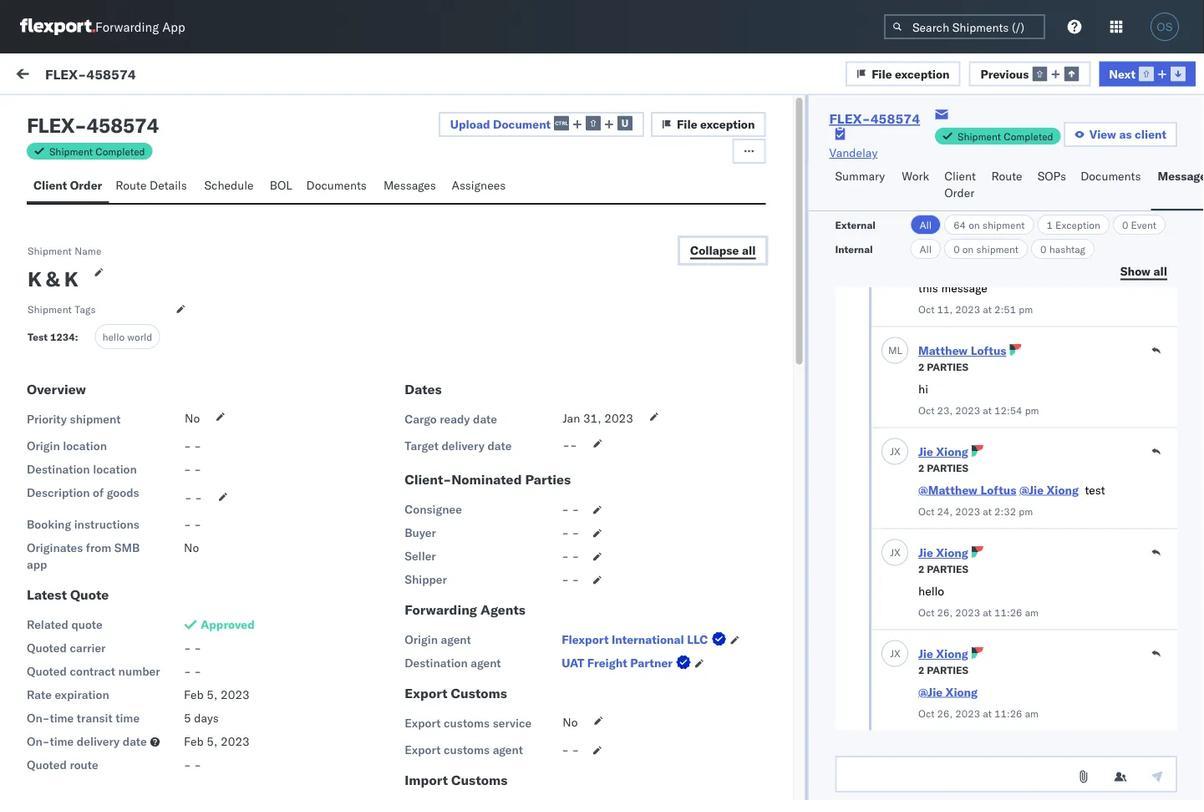 Task type: describe. For each thing, give the bounding box(es) containing it.
shipment for 64 on shipment
[[983, 219, 1025, 231]]

forwarding app link
[[20, 18, 185, 35]]

freight
[[587, 656, 627, 671]]

@jie xiong test
[[1019, 483, 1105, 498]]

pm left jan
[[517, 420, 535, 435]]

no for export customs
[[563, 715, 578, 730]]

1 17, from the top
[[432, 420, 450, 435]]

24,
[[937, 506, 952, 519]]

destination location
[[27, 462, 137, 477]]

shipment up &
[[28, 244, 72, 257]]

5 jason- from the top
[[81, 482, 118, 496]]

2 for 2 parties 'button' for matthew loftus button
[[918, 361, 924, 374]]

quoted contract number
[[27, 664, 160, 679]]

2026, up export customs agent
[[446, 721, 479, 735]]

collapse all button
[[680, 238, 766, 263]]

shipment up test 1234 :
[[28, 303, 72, 315]]

route details button
[[109, 170, 198, 203]]

2 2 parties from the top
[[918, 463, 968, 475]]

my
[[17, 64, 43, 87]]

4 parties from the top
[[927, 665, 968, 677]]

6:39
[[482, 570, 507, 585]]

pm down parties
[[517, 495, 535, 510]]

export for export customs
[[405, 685, 448, 702]]

item/shipment
[[992, 145, 1060, 158]]

0 vertical spatial delivery
[[442, 439, 485, 453]]

2 jie xiong from the top
[[918, 546, 968, 561]]

loftus for @matthew loftus
[[980, 483, 1016, 498]]

export for export customs agent
[[405, 743, 441, 758]]

forwarding for forwarding agents
[[405, 602, 477, 618]]

7 z from the top
[[60, 634, 65, 645]]

Search Shipments (/) text field
[[884, 14, 1045, 39]]

4 z from the top
[[60, 408, 65, 419]]

document
[[493, 117, 551, 131]]

(0) for internal (0)
[[156, 106, 178, 121]]

3 jason- from the top
[[81, 331, 118, 346]]

agent for destination agent
[[471, 656, 501, 671]]

1 zhao from the top
[[143, 181, 170, 196]]

2 z from the top
[[60, 258, 65, 268]]

schedule button
[[198, 170, 263, 203]]

shipment up related work item/shipment
[[958, 130, 1001, 142]]

no for overview
[[185, 411, 200, 426]]

0 hashtag
[[1041, 243, 1086, 255]]

time for delivery
[[50, 735, 74, 749]]

oct 24, 2023 at 2:32 pm
[[918, 506, 1033, 519]]

shipment name
[[28, 244, 102, 257]]

jie xiong for @matthew
[[918, 445, 968, 460]]

2 jie from the top
[[918, 546, 933, 561]]

days
[[194, 711, 219, 726]]

j x for @matthew loftus
[[890, 445, 900, 458]]

0 for 0 hashtag
[[1041, 243, 1047, 255]]

20,
[[432, 194, 450, 209]]

7 j z from the top
[[57, 709, 65, 720]]

test up number at left
[[118, 632, 140, 647]]

test right :
[[118, 331, 140, 346]]

3 parties from the top
[[927, 564, 968, 576]]

2 vertical spatial test
[[50, 511, 70, 525]]

quote
[[70, 587, 109, 603]]

0 vertical spatial shipment completed
[[958, 130, 1054, 142]]

2 am from the top
[[1025, 708, 1038, 721]]

oct 11, 2023 at 2:51 pm
[[918, 304, 1033, 316]]

3 flex- 458574 from the top
[[929, 345, 1007, 359]]

3 8, from the top
[[432, 721, 443, 735]]

pm up export customs agent
[[510, 721, 528, 735]]

os button
[[1146, 8, 1184, 46]]

quoted for quoted carrier
[[27, 641, 67, 656]]

on- for on-time transit time
[[27, 711, 50, 726]]

2 k from the left
[[64, 267, 78, 292]]

6 j z from the top
[[57, 634, 65, 645]]

hello world
[[102, 331, 152, 343]]

flex - 458574
[[27, 113, 159, 138]]

am inside hello oct 26, 2023 at 11:26 am
[[1025, 607, 1038, 620]]

2 5, from the top
[[207, 735, 218, 749]]

2026, up export customs
[[446, 646, 479, 660]]

5 flex- 458574 from the top
[[929, 495, 1007, 510]]

time right transit
[[116, 711, 140, 726]]

cargo
[[405, 412, 437, 427]]

related for related quote
[[27, 618, 68, 632]]

hi
[[918, 382, 928, 397]]

work
[[902, 169, 929, 183]]

agent for origin agent
[[441, 633, 471, 647]]

4 flex- 458574 from the top
[[929, 420, 1007, 435]]

4 dec from the top
[[408, 570, 429, 585]]

2 parties button for jie xiong button related to @matthew
[[918, 461, 968, 476]]

priority
[[27, 412, 67, 427]]

3 jason-test zhao from the top
[[81, 331, 170, 346]]

1 dec 8, 2026, 6:38 pm pst from the top
[[408, 646, 551, 660]]

origin for origin agent
[[405, 633, 438, 647]]

pm right the 6:39
[[510, 570, 528, 585]]

0 vertical spatial exception
[[895, 66, 950, 81]]

@jie for @jie xiong test
[[1019, 483, 1043, 498]]

pm for oct 11, 2023 at 2:51 pm
[[1018, 304, 1033, 316]]

test right transit
[[118, 707, 140, 722]]

1 2 parties from the top
[[918, 361, 968, 374]]

2 jie xiong button from the top
[[918, 546, 968, 561]]

assignees button
[[445, 170, 515, 203]]

11:26 inside hello oct 26, 2023 at 11:26 am
[[994, 607, 1022, 620]]

test down smb
[[118, 557, 140, 572]]

customs for import customs
[[451, 772, 508, 789]]

8 jason- from the top
[[81, 707, 118, 722]]

@ for @ linjia test
[[50, 661, 60, 676]]

0 for 0 event
[[1122, 219, 1129, 231]]

jan 31, 2023
[[563, 411, 633, 426]]

0 event
[[1122, 219, 1157, 231]]

ready
[[440, 412, 470, 427]]

3 dec from the top
[[408, 495, 429, 510]]

x for @jie xiong
[[894, 648, 900, 660]]

sops
[[1038, 169, 1066, 183]]

8 zhao from the top
[[143, 707, 170, 722]]

1 jason-test zhao from the top
[[81, 181, 170, 196]]

instructions
[[74, 517, 139, 532]]

collapse all
[[690, 243, 756, 257]]

0 horizontal spatial message
[[52, 145, 92, 158]]

smb
[[114, 541, 140, 555]]

name
[[75, 244, 102, 257]]

at inside hello oct 26, 2023 at 11:26 am
[[983, 607, 992, 620]]

shipment for 0 on shipment
[[976, 243, 1019, 255]]

2 dec 17, 2026, 6:47 pm pst from the top
[[408, 495, 558, 510]]

1 z from the top
[[60, 183, 65, 193]]

linjia
[[62, 661, 93, 676]]

work for my
[[48, 64, 91, 87]]

time for transit
[[50, 711, 74, 726]]

6 zhao from the top
[[143, 557, 170, 572]]

target delivery date
[[405, 439, 512, 453]]

jan
[[563, 411, 580, 426]]

5 dec from the top
[[408, 646, 429, 660]]

test left details
[[118, 181, 140, 196]]

flexport. image
[[20, 18, 95, 35]]

dates
[[405, 381, 442, 398]]

vandelay
[[829, 145, 878, 160]]

jie xiong for @jie
[[918, 647, 968, 662]]

2 for jie xiong button related to @matthew 2 parties 'button'
[[918, 463, 924, 475]]

location for origin location
[[63, 439, 107, 453]]

hello for hello world
[[102, 331, 125, 343]]

1 feb from the top
[[184, 688, 204, 702]]

3 zhao from the top
[[143, 331, 170, 346]]

latest quote
[[27, 587, 109, 603]]

location for destination location
[[93, 462, 137, 477]]

details
[[150, 178, 187, 193]]

pm down agents
[[510, 646, 528, 660]]

at for 11:26
[[983, 708, 992, 721]]

show all button
[[1111, 259, 1178, 284]]

2 17, from the top
[[432, 495, 450, 510]]

0 vertical spatial file exception
[[872, 66, 950, 81]]

2 parties from the top
[[927, 463, 968, 475]]

message
[[941, 281, 987, 295]]

2026, down nominated
[[453, 495, 486, 510]]

external (0)
[[27, 106, 95, 121]]

export customs agent
[[405, 743, 523, 758]]

order for rightmost client order button
[[944, 186, 975, 200]]

all button for 0
[[910, 239, 941, 259]]

originates
[[27, 541, 83, 555]]

6 jason-test zhao from the top
[[81, 557, 170, 572]]

1 vertical spatial file exception
[[677, 117, 755, 132]]

l
[[897, 344, 902, 357]]

quoted route
[[27, 758, 98, 773]]

0 vertical spatial test
[[50, 435, 70, 450]]

2 vertical spatial shipment
[[70, 412, 121, 427]]

2 vertical spatial date
[[123, 735, 147, 749]]

3 2 parties from the top
[[918, 564, 968, 576]]

booking instructions
[[27, 517, 139, 532]]

test up destination location
[[118, 407, 140, 421]]

hello for hello oct 26, 2023 at 11:26 am
[[918, 584, 944, 599]]

service
[[493, 716, 532, 731]]

0 horizontal spatial client order button
[[27, 170, 109, 203]]

should
[[941, 264, 977, 279]]

1 k from the left
[[28, 267, 41, 292]]

test right of
[[118, 482, 140, 496]]

2:51
[[994, 304, 1016, 316]]

forwarding for forwarding app
[[95, 19, 159, 35]]

5 jason-test zhao from the top
[[81, 482, 170, 496]]

on for 64
[[969, 219, 980, 231]]

app
[[27, 557, 47, 572]]

oct for oct 24, 2023 at 2:32 pm
[[918, 506, 934, 519]]

1 horizontal spatial client order button
[[938, 161, 985, 211]]

jie for @matthew
[[918, 445, 933, 460]]

0 horizontal spatial shipment completed
[[49, 145, 145, 158]]

2 parties button for jie xiong button for @jie
[[918, 663, 968, 678]]

1 5, from the top
[[207, 688, 218, 702]]

client order for rightmost client order button
[[944, 169, 976, 200]]

0 horizontal spatial flex-458574
[[45, 65, 136, 82]]

26, inside hello oct 26, 2023 at 11:26 am
[[937, 607, 952, 620]]

collapse
[[690, 243, 739, 257]]

destination agent
[[405, 656, 501, 671]]

flex
[[27, 113, 74, 138]]

route for route details
[[116, 178, 147, 193]]

seller
[[405, 549, 436, 564]]

2 parties button for matthew loftus button
[[918, 360, 968, 374]]

documents for the rightmost documents button
[[1081, 169, 1141, 183]]

1 vertical spatial exception
[[700, 117, 755, 132]]

@ tao liu
[[50, 586, 104, 600]]

8, for @ tao liu
[[432, 570, 443, 585]]

uat
[[562, 656, 584, 671]]

order for leftmost client order button
[[70, 178, 102, 193]]

quoted carrier
[[27, 641, 106, 656]]

description
[[27, 486, 90, 500]]

bol
[[270, 178, 292, 193]]

2 j x from the top
[[890, 547, 900, 559]]

0 horizontal spatial documents button
[[300, 170, 377, 203]]

4 jason- from the top
[[81, 407, 118, 421]]

latest
[[27, 587, 67, 603]]

route details
[[116, 178, 187, 193]]

2 for jie xiong button for @jie 2 parties 'button'
[[918, 665, 924, 677]]

1 horizontal spatial completed
[[1004, 130, 1054, 142]]

hashtag
[[1049, 243, 1086, 255]]

2 j z from the top
[[57, 258, 65, 268]]

k & k
[[28, 267, 78, 292]]

agents
[[481, 602, 526, 618]]

at inside hi oct 23, 2023 at 12:54 pm
[[983, 405, 992, 417]]

goods
[[107, 486, 139, 500]]

8 jason-test zhao from the top
[[81, 707, 170, 722]]

31,
[[583, 411, 601, 426]]

2 11:26 from the top
[[994, 708, 1022, 721]]

@matthew loftus
[[918, 483, 1016, 498]]

2 jason-test zhao from the top
[[81, 256, 170, 271]]

all for 64
[[920, 219, 932, 231]]

view as client
[[1090, 127, 1167, 142]]

carrier
[[70, 641, 106, 656]]

show
[[1121, 264, 1151, 278]]

test right name
[[118, 256, 140, 271]]

of
[[93, 486, 104, 500]]

1 vertical spatial flex-458574
[[829, 110, 920, 127]]

the thread, but what about this message
[[918, 264, 1162, 295]]

liu
[[85, 586, 104, 600]]

1 vertical spatial delivery
[[77, 735, 120, 749]]

2026, down assignees
[[453, 194, 486, 209]]

2 dec from the top
[[408, 420, 429, 435]]

2 x from the top
[[894, 547, 900, 559]]

flexport international llc link
[[562, 632, 730, 649]]

origin for origin location
[[27, 439, 60, 453]]

all for 0
[[920, 243, 932, 255]]

4 j z from the top
[[57, 408, 65, 419]]

buyer
[[405, 526, 436, 540]]

1 horizontal spatial file
[[872, 66, 892, 81]]

7 zhao from the top
[[143, 632, 170, 647]]

matthew loftus
[[918, 344, 1006, 359]]

1 ttt from the top
[[50, 210, 63, 224]]

8 z from the top
[[60, 709, 65, 720]]

2 vertical spatial agent
[[493, 743, 523, 758]]

1 parties from the top
[[927, 361, 968, 374]]



Task type: locate. For each thing, give the bounding box(es) containing it.
0 vertical spatial 6:38
[[482, 646, 507, 660]]

0 vertical spatial @jie
[[1019, 483, 1043, 498]]

1 vertical spatial external
[[835, 219, 876, 231]]

1 vertical spatial 6:47
[[489, 495, 514, 510]]

2 export from the top
[[405, 716, 441, 731]]

2 on- from the top
[[27, 735, 50, 749]]

resize handle column header
[[381, 140, 401, 801], [641, 140, 661, 801], [901, 140, 921, 801], [1162, 140, 1182, 801]]

7 jason- from the top
[[81, 632, 118, 647]]

client for leftmost client order button
[[33, 178, 67, 193]]

oct inside hello oct 26, 2023 at 11:26 am
[[918, 607, 934, 620]]

flexport
[[562, 633, 609, 647]]

2 feb 5, 2023 from the top
[[184, 735, 250, 749]]

1 quoted from the top
[[27, 641, 67, 656]]

2 for 2 parties 'button' associated with 2nd jie xiong button from the top
[[918, 564, 924, 576]]

(0) down my work
[[74, 106, 95, 121]]

no
[[185, 411, 200, 426], [184, 541, 199, 555], [563, 715, 578, 730]]

customs down export customs service
[[444, 743, 490, 758]]

j z left :
[[57, 333, 65, 344]]

1 vertical spatial ttt
[[50, 285, 63, 300]]

2 oct from the top
[[918, 405, 934, 417]]

parties
[[927, 361, 968, 374], [927, 463, 968, 475], [927, 564, 968, 576], [927, 665, 968, 677]]

parties up @jie xiong
[[927, 665, 968, 677]]

5 zhao from the top
[[143, 482, 170, 496]]

0 horizontal spatial external
[[27, 106, 71, 121]]

0 horizontal spatial @jie
[[918, 685, 942, 700]]

2 26, from the top
[[937, 708, 952, 721]]

z down related quote
[[60, 634, 65, 645]]

dec up export customs
[[408, 646, 429, 660]]

internal for internal (0)
[[112, 106, 153, 121]]

pm for oct 24, 2023 at 2:32 pm
[[1018, 506, 1033, 519]]

2 @ from the top
[[50, 661, 60, 676]]

2 up @matthew
[[918, 463, 924, 475]]

5,
[[207, 688, 218, 702], [207, 735, 218, 749]]

1 vertical spatial no
[[184, 541, 199, 555]]

j z down shipment name
[[57, 258, 65, 268]]

1 horizontal spatial 0
[[1041, 243, 1047, 255]]

world
[[127, 331, 152, 343]]

1 vertical spatial agent
[[471, 656, 501, 671]]

1 vertical spatial completed
[[95, 145, 145, 158]]

6 flex- 458574 from the top
[[929, 570, 1007, 585]]

uat freight partner
[[562, 656, 673, 671]]

7 flex- 458574 from the top
[[929, 646, 1007, 660]]

loftus
[[970, 344, 1006, 359], [980, 483, 1016, 498]]

file up flex-458574 link
[[872, 66, 892, 81]]

export up import
[[405, 743, 441, 758]]

1 11:26 from the top
[[994, 607, 1022, 620]]

1 at from the top
[[983, 304, 992, 316]]

customs down export customs agent
[[451, 772, 508, 789]]

26,
[[937, 607, 952, 620], [937, 708, 952, 721]]

1 vertical spatial 6:38
[[482, 721, 507, 735]]

dec 8, 2026, 6:38 pm pst
[[408, 646, 551, 660], [408, 721, 551, 735]]

dec down messages
[[408, 194, 429, 209]]

jason- down destination location
[[81, 482, 118, 496]]

oct inside hi oct 23, 2023 at 12:54 pm
[[918, 405, 934, 417]]

1 horizontal spatial flex-458574
[[829, 110, 920, 127]]

jason-test zhao
[[81, 181, 170, 196], [81, 256, 170, 271], [81, 331, 170, 346], [81, 407, 170, 421], [81, 482, 170, 496], [81, 557, 170, 572], [81, 632, 170, 647], [81, 707, 170, 722]]

1 customs from the top
[[451, 685, 507, 702]]

1 horizontal spatial client order
[[944, 169, 976, 200]]

customs for export customs
[[451, 685, 507, 702]]

documents right bol button
[[306, 178, 367, 193]]

0 vertical spatial related
[[930, 145, 964, 158]]

1 vertical spatial origin
[[405, 633, 438, 647]]

z down destination location
[[60, 484, 65, 494]]

2 parties button down matthew in the top of the page
[[918, 360, 968, 374]]

0 horizontal spatial 0
[[954, 243, 960, 255]]

2023
[[955, 304, 980, 316], [955, 405, 980, 417], [604, 411, 633, 426], [955, 506, 980, 519], [955, 607, 980, 620], [221, 688, 250, 702], [955, 708, 980, 721], [221, 735, 250, 749]]

feb
[[184, 688, 204, 702], [184, 735, 204, 749]]

1 horizontal spatial message
[[124, 69, 173, 83]]

3 j z from the top
[[57, 333, 65, 344]]

4 jason-test zhao from the top
[[81, 407, 170, 421]]

1 vertical spatial date
[[488, 439, 512, 453]]

0 horizontal spatial message button
[[117, 53, 201, 99]]

contract
[[70, 664, 115, 679]]

rate
[[27, 688, 52, 702]]

client order for leftmost client order button
[[33, 178, 102, 193]]

all right show
[[1154, 264, 1167, 278]]

messages
[[384, 178, 436, 193]]

message up internal (0)
[[124, 69, 173, 83]]

route for route
[[992, 169, 1023, 183]]

tags
[[75, 303, 96, 315]]

@ left the tao
[[50, 586, 60, 600]]

0 left hashtag
[[1041, 243, 1047, 255]]

message button
[[117, 53, 201, 99], [1151, 161, 1204, 211]]

1 all from the top
[[920, 219, 932, 231]]

jason-test zhao up origin location
[[81, 407, 170, 421]]

related for related work item/shipment
[[930, 145, 964, 158]]

internal inside button
[[112, 106, 153, 121]]

0 horizontal spatial client order
[[33, 178, 102, 193]]

zhao right name
[[143, 256, 170, 271]]

oct for oct 11, 2023 at 2:51 pm
[[918, 304, 934, 316]]

1 horizontal spatial hello
[[918, 584, 944, 599]]

work up route button
[[967, 145, 989, 158]]

completed down flex - 458574
[[95, 145, 145, 158]]

documents button
[[1074, 161, 1151, 211], [300, 170, 377, 203]]

5 at from the top
[[983, 708, 992, 721]]

nominated
[[451, 471, 522, 488]]

1 vertical spatial forwarding
[[405, 602, 477, 618]]

0 vertical spatial location
[[63, 439, 107, 453]]

test
[[50, 435, 70, 450], [1085, 483, 1105, 498], [50, 511, 70, 525]]

view
[[1090, 127, 1116, 142]]

2 vertical spatial no
[[563, 715, 578, 730]]

2 jason- from the top
[[81, 256, 118, 271]]

jie xiong button for @matthew
[[918, 445, 968, 460]]

k right &
[[64, 267, 78, 292]]

2:32
[[994, 506, 1016, 519]]

oct down @jie xiong
[[918, 708, 934, 721]]

approved
[[201, 618, 255, 632]]

on up the should on the top right
[[962, 243, 974, 255]]

1 horizontal spatial @jie
[[1019, 483, 1043, 498]]

j x for @jie xiong
[[890, 648, 900, 660]]

12:36
[[489, 194, 522, 209]]

oct left "24,"
[[918, 506, 934, 519]]

origin location
[[27, 439, 107, 453]]

0 horizontal spatial completed
[[95, 145, 145, 158]]

2 resize handle column header from the left
[[641, 140, 661, 801]]

client order up 64
[[944, 169, 976, 200]]

2 8, from the top
[[432, 646, 443, 660]]

8, for @ linjia test
[[432, 646, 443, 660]]

1 horizontal spatial internal
[[835, 243, 873, 255]]

oct left 23,
[[918, 405, 934, 417]]

test left 1234
[[28, 331, 48, 343]]

1 vertical spatial test
[[1085, 483, 1105, 498]]

import customs
[[405, 772, 508, 789]]

expiration
[[55, 688, 109, 702]]

0 vertical spatial customs
[[444, 716, 490, 731]]

0 vertical spatial @jie xiong button
[[1019, 483, 1079, 498]]

the
[[1021, 264, 1038, 279]]

1 vertical spatial am
[[1025, 708, 1038, 721]]

customs for agent
[[444, 743, 490, 758]]

dec down seller
[[408, 570, 429, 585]]

2 parties button up @matthew
[[918, 461, 968, 476]]

0 horizontal spatial hello
[[102, 331, 125, 343]]

show all
[[1121, 264, 1167, 278]]

3 2 from the top
[[918, 564, 924, 576]]

6 z from the top
[[60, 559, 65, 569]]

2 vertical spatial jie
[[918, 647, 933, 662]]

customs for service
[[444, 716, 490, 731]]

1 j z from the top
[[57, 183, 65, 193]]

1 horizontal spatial shipment completed
[[958, 130, 1054, 142]]

delivery down transit
[[77, 735, 120, 749]]

export for export customs service
[[405, 716, 441, 731]]

route
[[70, 758, 98, 773]]

0 horizontal spatial related
[[27, 618, 68, 632]]

7 jason-test zhao from the top
[[81, 632, 170, 647]]

documents button up the 0 event
[[1074, 161, 1151, 211]]

0 horizontal spatial (0)
[[74, 106, 95, 121]]

1 am from the top
[[1025, 607, 1038, 620]]

1 vertical spatial customs
[[451, 772, 508, 789]]

loftus for matthew loftus
[[970, 344, 1006, 359]]

1 horizontal spatial order
[[944, 186, 975, 200]]

jason- up tags
[[81, 256, 118, 271]]

1 resize handle column header from the left
[[381, 140, 401, 801]]

llc
[[687, 633, 708, 647]]

dec 17, 2026, 6:47 pm pst down nominated
[[408, 495, 558, 510]]

file exception
[[872, 66, 950, 81], [677, 117, 755, 132]]

0 horizontal spatial all
[[742, 243, 756, 257]]

8 flex- 458574 from the top
[[929, 721, 1007, 735]]

hello
[[102, 331, 125, 343], [918, 584, 944, 599]]

0 horizontal spatial order
[[70, 178, 102, 193]]

2 customs from the top
[[451, 772, 508, 789]]

jason-
[[81, 181, 118, 196], [81, 256, 118, 271], [81, 331, 118, 346], [81, 407, 118, 421], [81, 482, 118, 496], [81, 557, 118, 572], [81, 632, 118, 647], [81, 707, 118, 722]]

z up shipment name
[[60, 183, 65, 193]]

ttt up shipment name
[[50, 210, 63, 224]]

8, up export customs agent
[[432, 721, 443, 735]]

2
[[918, 361, 924, 374], [918, 463, 924, 475], [918, 564, 924, 576], [918, 665, 924, 677]]

oct for oct 26, 2023 at 11:26 am
[[918, 708, 934, 721]]

agent up destination agent
[[441, 633, 471, 647]]

0 horizontal spatial exception
[[700, 117, 755, 132]]

z
[[60, 183, 65, 193], [60, 258, 65, 268], [60, 333, 65, 344], [60, 408, 65, 419], [60, 484, 65, 494], [60, 559, 65, 569], [60, 634, 65, 645], [60, 709, 65, 720]]

3 z from the top
[[60, 333, 65, 344]]

2 vertical spatial j x
[[890, 648, 900, 660]]

2 up hello oct 26, 2023 at 11:26 am
[[918, 564, 924, 576]]

0 vertical spatial all button
[[910, 215, 941, 235]]

2 feb from the top
[[184, 735, 204, 749]]

bol button
[[263, 170, 300, 203]]

1 2 parties button from the top
[[918, 360, 968, 374]]

xiong
[[936, 445, 968, 460], [1046, 483, 1079, 498], [936, 546, 968, 561], [936, 647, 968, 662], [945, 685, 978, 700]]

hello down "24,"
[[918, 584, 944, 599]]

x for @matthew loftus
[[894, 445, 900, 458]]

date for target delivery date
[[488, 439, 512, 453]]

as
[[1119, 127, 1132, 142]]

0 horizontal spatial forwarding
[[95, 19, 159, 35]]

1 on- from the top
[[27, 711, 50, 726]]

jason- down from
[[81, 557, 118, 572]]

5 oct from the top
[[918, 708, 934, 721]]

1 j x from the top
[[890, 445, 900, 458]]

1 jie xiong from the top
[[918, 445, 968, 460]]

1 vertical spatial internal
[[835, 243, 873, 255]]

0 vertical spatial 5,
[[207, 688, 218, 702]]

forwarding
[[95, 19, 159, 35], [405, 602, 477, 618]]

0 vertical spatial customs
[[451, 685, 507, 702]]

pm right 2:32
[[1018, 506, 1033, 519]]

26, down @jie xiong
[[937, 708, 952, 721]]

1 vertical spatial loftus
[[980, 483, 1016, 498]]

1 vertical spatial related
[[27, 618, 68, 632]]

2 all from the top
[[920, 243, 932, 255]]

dec
[[408, 194, 429, 209], [408, 420, 429, 435], [408, 495, 429, 510], [408, 570, 429, 585], [408, 646, 429, 660], [408, 721, 429, 735]]

order up 64
[[944, 186, 975, 200]]

0 for 0 on shipment
[[954, 243, 960, 255]]

test 1234 :
[[28, 331, 78, 343]]

on for 0
[[962, 243, 974, 255]]

oct 26, 2023 at 11:26 am
[[918, 708, 1038, 721]]

ttttt
[[50, 736, 72, 751]]

0 vertical spatial jie xiong button
[[918, 445, 968, 460]]

0 horizontal spatial @jie xiong button
[[918, 685, 978, 700]]

1 vertical spatial 26,
[[937, 708, 952, 721]]

1 dec 17, 2026, 6:47 pm pst from the top
[[408, 420, 558, 435]]

related up work button
[[930, 145, 964, 158]]

shipment completed
[[958, 130, 1054, 142], [49, 145, 145, 158]]

2026, up target delivery date
[[453, 420, 486, 435]]

1 vertical spatial on
[[962, 243, 974, 255]]

client order
[[944, 169, 976, 200], [33, 178, 102, 193]]

5 z from the top
[[60, 484, 65, 494]]

0 vertical spatial j x
[[890, 445, 900, 458]]

1 6:47 from the top
[[489, 420, 514, 435]]

0 vertical spatial date
[[473, 412, 497, 427]]

loftus up 2:32
[[980, 483, 1016, 498]]

on- for on-time delivery date
[[27, 735, 50, 749]]

0 vertical spatial pm
[[1018, 304, 1033, 316]]

1 horizontal spatial @jie xiong button
[[1019, 483, 1079, 498]]

8, up export customs
[[432, 646, 443, 660]]

1 vertical spatial on-
[[27, 735, 50, 749]]

0 vertical spatial jie
[[918, 445, 933, 460]]

previous button
[[969, 61, 1091, 86]]

1 export from the top
[[405, 685, 448, 702]]

ttt up shipment tags
[[50, 285, 63, 300]]

1 horizontal spatial documents button
[[1074, 161, 1151, 211]]

1 horizontal spatial client
[[944, 169, 976, 183]]

6:47 down client-nominated parties
[[489, 495, 514, 510]]

export customs service
[[405, 716, 532, 731]]

quoted for quoted route
[[27, 758, 67, 773]]

1 vertical spatial 8,
[[432, 646, 443, 660]]

1 2 from the top
[[918, 361, 924, 374]]

flex-458574
[[45, 65, 136, 82], [829, 110, 920, 127]]

documents for the left documents button
[[306, 178, 367, 193]]

0 horizontal spatial origin
[[27, 439, 60, 453]]

1 horizontal spatial file exception
[[872, 66, 950, 81]]

external for external
[[835, 219, 876, 231]]

0 vertical spatial hello
[[102, 331, 125, 343]]

0 horizontal spatial delivery
[[77, 735, 120, 749]]

2 ttt from the top
[[50, 285, 63, 300]]

2 vertical spatial x
[[894, 648, 900, 660]]

shipment down 64 on shipment
[[976, 243, 1019, 255]]

client down flex
[[33, 178, 67, 193]]

5 days
[[184, 711, 219, 726]]

client
[[1135, 127, 1167, 142]]

but
[[1082, 264, 1100, 279]]

hello inside hello oct 26, 2023 at 11:26 am
[[918, 584, 944, 599]]

1 vertical spatial jie
[[918, 546, 933, 561]]

internal
[[112, 106, 153, 121], [835, 243, 873, 255]]

internal (0) button
[[105, 99, 187, 131]]

client order button down flex
[[27, 170, 109, 203]]

message down flex - 458574
[[52, 145, 92, 158]]

1 jie xiong button from the top
[[918, 445, 968, 460]]

at for 2:51
[[983, 304, 992, 316]]

date down on-time transit time
[[123, 735, 147, 749]]

6 dec from the top
[[408, 721, 429, 735]]

1 horizontal spatial forwarding
[[405, 602, 477, 618]]

0 vertical spatial shipment
[[983, 219, 1025, 231]]

jie for @jie
[[918, 647, 933, 662]]

2 all button from the top
[[910, 239, 941, 259]]

2 6:47 from the top
[[489, 495, 514, 510]]

resize handle column header for related work item/shipment
[[1162, 140, 1182, 801]]

agent
[[441, 633, 471, 647], [471, 656, 501, 671], [493, 743, 523, 758]]

shipment down flex
[[49, 145, 93, 158]]

jason-test zhao down flex - 458574
[[81, 181, 170, 196]]

3 x from the top
[[894, 648, 900, 660]]

6:47
[[489, 420, 514, 435], [489, 495, 514, 510]]

@
[[50, 586, 60, 600], [50, 661, 60, 676]]

zhao down world
[[143, 407, 170, 421]]

11:26
[[994, 607, 1022, 620], [994, 708, 1022, 721]]

all right collapse
[[742, 243, 756, 257]]

jason-test zhao up tags
[[81, 256, 170, 271]]

3 at from the top
[[983, 506, 992, 519]]

2 2 from the top
[[918, 463, 924, 475]]

client for rightmost client order button
[[944, 169, 976, 183]]

1 jason- from the top
[[81, 181, 118, 196]]

3 jie from the top
[[918, 647, 933, 662]]

0 horizontal spatial file
[[677, 117, 697, 132]]

1 vertical spatial j x
[[890, 547, 900, 559]]

2026, left the 6:39
[[446, 570, 479, 585]]

parties down matthew in the top of the page
[[927, 361, 968, 374]]

1 vertical spatial quoted
[[27, 664, 67, 679]]

jason- right :
[[81, 331, 118, 346]]

test down carrier
[[96, 661, 119, 676]]

(0) up details
[[156, 106, 178, 121]]

exception down search shipments (/) 'text box'
[[895, 66, 950, 81]]

jason-test zhao down number at left
[[81, 707, 170, 722]]

3 2 parties button from the top
[[918, 562, 968, 577]]

0 horizontal spatial k
[[28, 267, 41, 292]]

cargo ready date
[[405, 412, 497, 427]]

2 dec 8, 2026, 6:38 pm pst from the top
[[408, 721, 551, 735]]

pst
[[546, 194, 566, 209], [538, 420, 558, 435], [538, 495, 558, 510], [531, 570, 551, 585], [531, 646, 551, 660], [531, 721, 551, 735]]

1 this from the top
[[918, 264, 938, 279]]

documents down view on the right of page
[[1081, 169, 1141, 183]]

1 6:38 from the top
[[482, 646, 507, 660]]

jie xiong button for @jie
[[918, 647, 968, 662]]

1 vertical spatial location
[[93, 462, 137, 477]]

agent up export customs
[[471, 656, 501, 671]]

1 vertical spatial shipment completed
[[49, 145, 145, 158]]

@jie up oct 24, 2023 at 2:32 pm
[[1019, 483, 1043, 498]]

quoted for quoted contract number
[[27, 664, 67, 679]]

internal down summary button
[[835, 243, 873, 255]]

dec up target
[[408, 420, 429, 435]]

zhao
[[143, 181, 170, 196], [143, 256, 170, 271], [143, 331, 170, 346], [143, 407, 170, 421], [143, 482, 170, 496], [143, 557, 170, 572], [143, 632, 170, 647], [143, 707, 170, 722]]

1 oct from the top
[[918, 304, 934, 316]]

2 flex- 458574 from the top
[[929, 270, 1007, 284]]

resize handle column header for category
[[901, 140, 921, 801]]

1 vertical spatial @
[[50, 661, 60, 676]]

(0) for external (0)
[[74, 106, 95, 121]]

0 vertical spatial 11:26
[[994, 607, 1022, 620]]

1 customs from the top
[[444, 716, 490, 731]]

flex-458574 down forwarding app link
[[45, 65, 136, 82]]

2 parties button up @jie xiong
[[918, 663, 968, 678]]

what
[[1103, 264, 1129, 279]]

@ for @ tao liu
[[50, 586, 60, 600]]

2 parties button for 2nd jie xiong button from the top
[[918, 562, 968, 577]]

schedule
[[204, 178, 254, 193]]

4 2 from the top
[[918, 665, 924, 677]]

message for the leftmost message button
[[124, 69, 173, 83]]

6 jason- from the top
[[81, 557, 118, 572]]

pm right 2:51
[[1018, 304, 1033, 316]]

file
[[872, 66, 892, 81], [677, 117, 697, 132]]

export
[[405, 685, 448, 702], [405, 716, 441, 731], [405, 743, 441, 758]]

destination up "description"
[[27, 462, 90, 477]]

tao
[[62, 586, 82, 600]]

None text field
[[835, 756, 1178, 793]]

0 vertical spatial all
[[742, 243, 756, 257]]

external inside external (0) button
[[27, 106, 71, 121]]

on-time delivery date
[[27, 735, 147, 749]]

1 vertical spatial file
[[677, 117, 697, 132]]

exception
[[1056, 219, 1101, 231]]

date for cargo ready date
[[473, 412, 497, 427]]

all button for 64
[[910, 215, 941, 235]]

@jie xiong button
[[1019, 483, 1079, 498], [918, 685, 978, 700]]

file up category
[[677, 117, 697, 132]]

jie xiong button up @matthew
[[918, 445, 968, 460]]

internal for internal
[[835, 243, 873, 255]]

1 vertical spatial this
[[918, 281, 938, 295]]

jie up @matthew
[[918, 445, 933, 460]]

time
[[50, 711, 74, 726], [116, 711, 140, 726], [50, 735, 74, 749]]

z down originates at the left bottom of the page
[[60, 559, 65, 569]]

0 horizontal spatial documents
[[306, 178, 367, 193]]

1 flex- 458574 from the top
[[929, 194, 1007, 209]]

1 horizontal spatial route
[[992, 169, 1023, 183]]

resize handle column header for message
[[381, 140, 401, 801]]

customs up export customs agent
[[444, 716, 490, 731]]

j z down the overview
[[57, 408, 65, 419]]

2 (0) from the left
[[156, 106, 178, 121]]

0 vertical spatial export
[[405, 685, 448, 702]]

1 dec from the top
[[408, 194, 429, 209]]

2023 inside hi oct 23, 2023 at 12:54 pm
[[955, 405, 980, 417]]

at for 2:32
[[983, 506, 992, 519]]

quoted down related quote
[[27, 641, 67, 656]]

k
[[28, 267, 41, 292], [64, 267, 78, 292]]

destination for destination agent
[[405, 656, 468, 671]]

this inside the thread, but what about this message
[[918, 281, 938, 295]]

destination for destination location
[[27, 462, 90, 477]]

time up quoted route
[[50, 735, 74, 749]]

message down client
[[1158, 169, 1204, 183]]

:
[[75, 331, 78, 343]]

partner
[[630, 656, 673, 671]]

--
[[563, 438, 577, 453]]

all for collapse all
[[742, 243, 756, 257]]

destination down "origin agent"
[[405, 656, 468, 671]]

1 horizontal spatial documents
[[1081, 169, 1141, 183]]

1 vertical spatial message button
[[1151, 161, 1204, 211]]

5 j z from the top
[[57, 484, 65, 494]]

2 6:38 from the top
[[482, 721, 507, 735]]

1 vertical spatial work
[[967, 145, 989, 158]]

2 zhao from the top
[[143, 256, 170, 271]]

client-nominated parties
[[405, 471, 571, 488]]

2 this from the top
[[918, 281, 938, 295]]

shipment up origin location
[[70, 412, 121, 427]]

2023 inside hello oct 26, 2023 at 11:26 am
[[955, 607, 980, 620]]

@matthew
[[918, 483, 977, 498]]

assignees
[[452, 178, 506, 193]]

all for show all
[[1154, 264, 1167, 278]]

consignee
[[405, 502, 462, 517]]

next
[[1109, 66, 1136, 81]]

0 vertical spatial dec 8, 2026, 6:38 pm pst
[[408, 646, 551, 660]]

z down rate expiration
[[60, 709, 65, 720]]

1 (0) from the left
[[74, 106, 95, 121]]

- -
[[184, 439, 201, 453], [184, 462, 201, 477], [185, 491, 202, 505], [562, 502, 579, 517], [184, 517, 201, 532], [562, 526, 579, 540], [562, 549, 579, 564], [562, 572, 579, 587], [184, 641, 201, 656], [184, 664, 201, 679], [562, 743, 579, 758], [184, 758, 201, 773]]

m l
[[888, 344, 902, 357]]

previous
[[981, 66, 1029, 81]]

&
[[46, 267, 60, 292]]

2026,
[[453, 194, 486, 209], [453, 420, 486, 435], [453, 495, 486, 510], [446, 570, 479, 585], [446, 646, 479, 660], [446, 721, 479, 735]]

1 vertical spatial feb 5, 2023
[[184, 735, 250, 749]]

@jie for @jie xiong
[[918, 685, 942, 700]]

message for message button to the bottom
[[1158, 169, 1204, 183]]

0 up the should on the top right
[[954, 243, 960, 255]]

2 quoted from the top
[[27, 664, 67, 679]]

4 2 parties from the top
[[918, 665, 968, 677]]

1 26, from the top
[[937, 607, 952, 620]]

flex-458574 up the vandelay at the top right of page
[[829, 110, 920, 127]]

external for external (0)
[[27, 106, 71, 121]]

pm inside hi oct 23, 2023 at 12:54 pm
[[1025, 405, 1039, 417]]

import
[[405, 772, 448, 789]]

work for related
[[967, 145, 989, 158]]

4 zhao from the top
[[143, 407, 170, 421]]

0 vertical spatial no
[[185, 411, 200, 426]]

summary button
[[829, 161, 895, 211]]

all button
[[910, 215, 941, 235], [910, 239, 941, 259]]

1 vertical spatial @jie
[[918, 685, 942, 700]]

1 feb 5, 2023 from the top
[[184, 688, 250, 702]]



Task type: vqa. For each thing, say whether or not it's contained in the screenshot.
"Buyer"
yes



